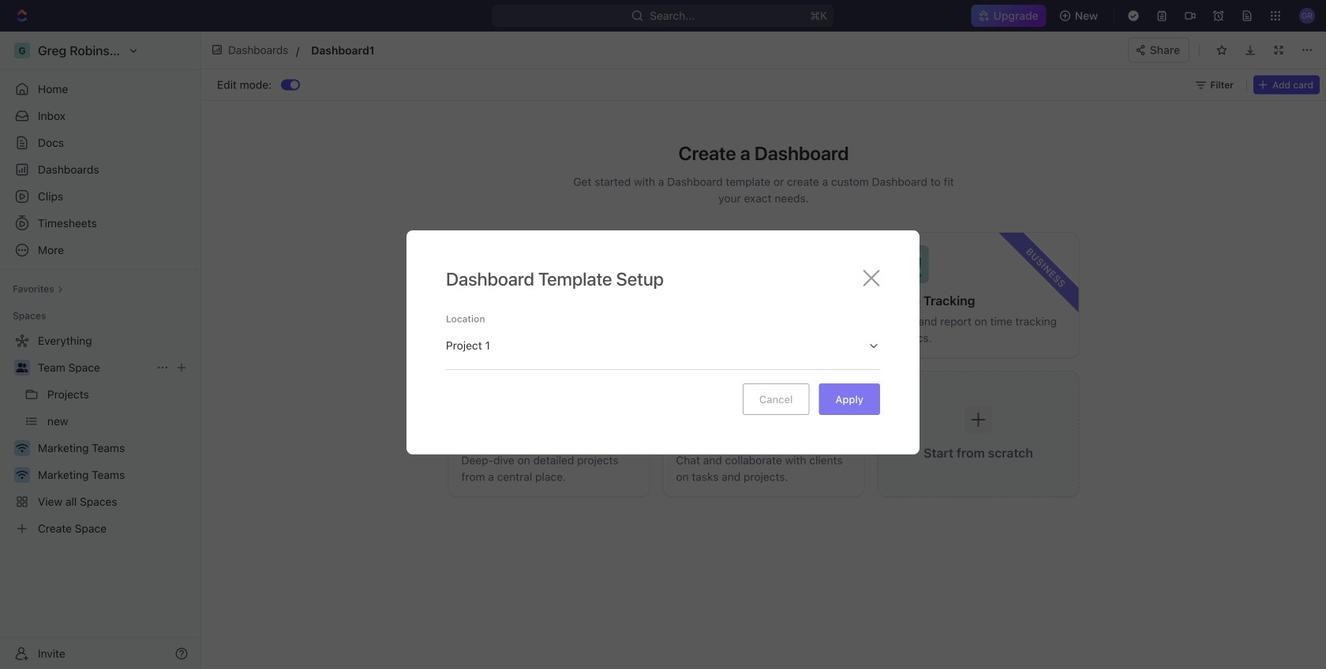 Task type: locate. For each thing, give the bounding box(es) containing it.
dialog
[[407, 231, 920, 455]]

None text field
[[311, 40, 655, 60]]

user group image
[[16, 363, 28, 373]]



Task type: vqa. For each thing, say whether or not it's contained in the screenshot.
Jacob Rogers's Workspace, , element
no



Task type: describe. For each thing, give the bounding box(es) containing it.
simple dashboard image
[[462, 246, 500, 284]]

time tracking image
[[891, 246, 929, 284]]

sidebar navigation
[[0, 32, 201, 670]]



